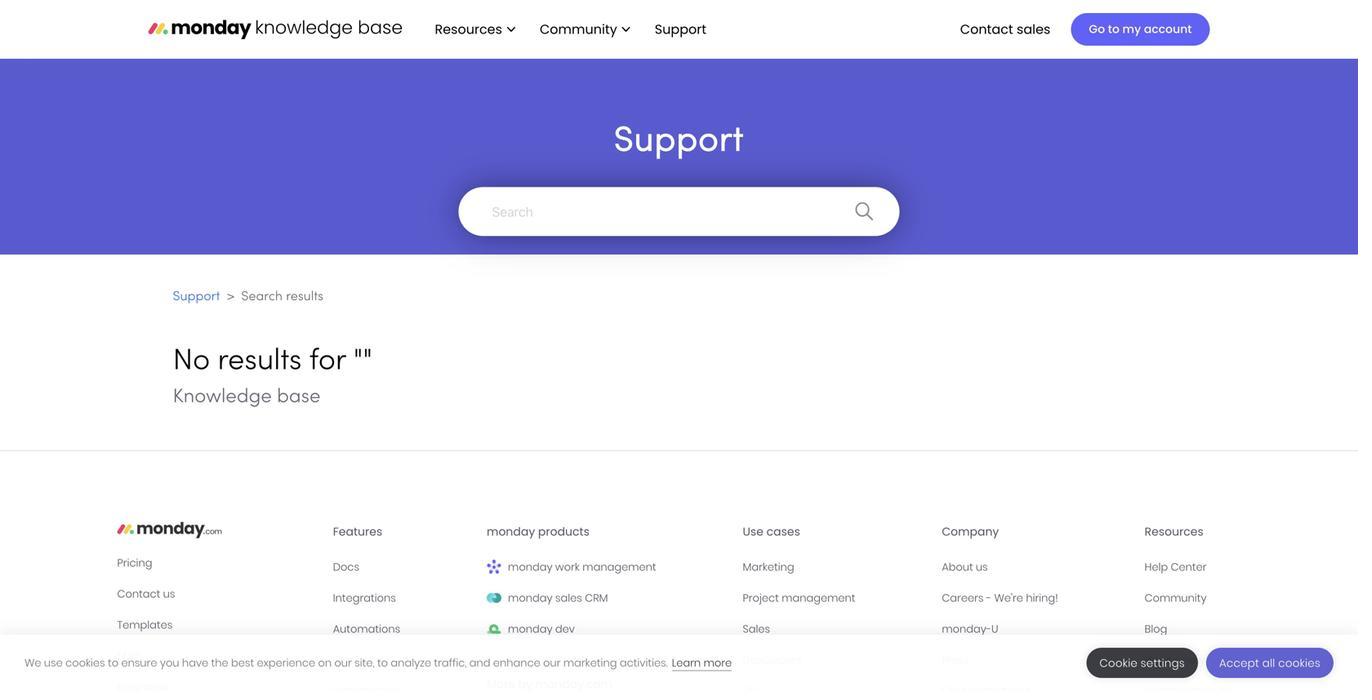 Task type: locate. For each thing, give the bounding box(es) containing it.
new
[[1183, 654, 1205, 668]]

support
[[655, 20, 707, 38], [614, 126, 744, 158], [173, 291, 220, 303]]

automations link
[[333, 621, 474, 639]]

0 vertical spatial us
[[976, 560, 988, 575]]

community link
[[532, 15, 639, 43], [1145, 590, 1241, 608]]

monday right footer wm logo
[[508, 560, 553, 575]]

cookies
[[65, 656, 105, 671], [1279, 656, 1321, 672]]

contact inside contact us link
[[117, 587, 160, 602]]

2 vertical spatial support
[[173, 291, 220, 303]]

0 vertical spatial management
[[583, 560, 656, 575]]

to left ensure
[[108, 656, 119, 671]]

resources inside list
[[435, 20, 502, 38]]

help center link
[[1145, 559, 1241, 577]]

0 horizontal spatial cookies
[[65, 656, 105, 671]]

1 horizontal spatial sales
[[1017, 20, 1051, 38]]

use
[[44, 656, 63, 671]]

monday for monday work management
[[508, 560, 553, 575]]

1 vertical spatial support
[[614, 126, 744, 158]]

-
[[987, 592, 992, 606]]

crm icon footer image
[[487, 592, 502, 606]]

we
[[25, 656, 41, 671]]

knowledge base
[[173, 389, 321, 407]]

sales
[[1017, 20, 1051, 38], [555, 592, 582, 606]]

cookies right use
[[65, 656, 105, 671]]

our right on
[[335, 656, 352, 671]]

contact for contact sales
[[960, 20, 1014, 38]]

1 cookies from the left
[[65, 656, 105, 671]]

us right about
[[976, 560, 988, 575]]

0 horizontal spatial us
[[163, 587, 175, 602]]

monday products
[[487, 524, 590, 540]]

cookie
[[1100, 656, 1138, 672]]

marketing
[[743, 560, 795, 575]]

no
[[173, 348, 210, 376]]

templates link
[[117, 617, 320, 635]]

0 horizontal spatial our
[[335, 656, 352, 671]]

us
[[976, 560, 988, 575], [163, 587, 175, 602]]

results
[[286, 291, 323, 303], [218, 348, 302, 376]]

Search search field
[[459, 187, 900, 236]]

0 vertical spatial support
[[655, 20, 707, 38]]

1 horizontal spatial community link
[[1145, 590, 1241, 608]]

1 horizontal spatial us
[[976, 560, 988, 575]]

dev
[[555, 623, 575, 637]]

0 vertical spatial resources
[[435, 20, 502, 38]]

what's
[[1145, 654, 1180, 668]]

results for no
[[218, 348, 302, 376]]

marketing
[[564, 656, 617, 671]]

sales inside main element
[[1017, 20, 1051, 38]]

sales left crm
[[555, 592, 582, 606]]

on
[[318, 656, 332, 671]]

about
[[942, 560, 974, 575]]

1 vertical spatial results
[[218, 348, 302, 376]]

list
[[419, 0, 720, 59]]

pricing
[[117, 556, 152, 571]]

hiring!
[[1026, 592, 1059, 606]]

contact for contact us
[[117, 587, 160, 602]]

integrations link
[[333, 590, 474, 608]]

files link
[[333, 652, 474, 670]]

management inside "link"
[[583, 560, 656, 575]]

results up knowledge base
[[218, 348, 302, 376]]

us up templates
[[163, 587, 175, 602]]

0 vertical spatial contact
[[960, 20, 1014, 38]]

1 horizontal spatial to
[[377, 656, 388, 671]]

accept
[[1220, 656, 1260, 672]]

and
[[470, 656, 491, 671]]

1 vertical spatial community
[[1145, 592, 1207, 606]]

accept all cookies
[[1220, 656, 1321, 672]]

more
[[704, 656, 732, 671]]

management up monday sales crm 'link'
[[583, 560, 656, 575]]

us for about us
[[976, 560, 988, 575]]

knowledge
[[173, 389, 272, 407]]

press
[[942, 654, 969, 668]]

""
[[354, 348, 372, 376]]

contact inside contact sales link
[[960, 20, 1014, 38]]

sales for contact
[[1017, 20, 1051, 38]]

monday dev
[[508, 623, 575, 637]]

2 horizontal spatial to
[[1108, 21, 1120, 37]]

1 horizontal spatial cookies
[[1279, 656, 1321, 672]]

sales for monday
[[555, 592, 582, 606]]

developers link
[[743, 652, 929, 670]]

contact
[[960, 20, 1014, 38], [117, 587, 160, 602]]

cookies inside button
[[1279, 656, 1321, 672]]

help center
[[1145, 560, 1207, 575]]

2 cookies from the left
[[1279, 656, 1321, 672]]

company
[[942, 524, 999, 540]]

cookie settings
[[1100, 656, 1185, 672]]

monday inside 'link'
[[508, 592, 553, 606]]

contact sales link
[[952, 15, 1059, 43]]

for
[[310, 348, 346, 376]]

smb link
[[117, 648, 320, 666]]

1 horizontal spatial resources
[[1145, 524, 1204, 540]]

None search field
[[451, 187, 908, 236]]

1 horizontal spatial contact
[[960, 20, 1014, 38]]

1 vertical spatial management
[[782, 592, 856, 606]]

0 horizontal spatial community link
[[532, 15, 639, 43]]

careers - we're hiring! link
[[942, 590, 1132, 608]]

0 horizontal spatial contact
[[117, 587, 160, 602]]

dialog containing cookie settings
[[0, 636, 1359, 692]]

traffic,
[[434, 656, 467, 671]]

sales inside 'link'
[[555, 592, 582, 606]]

1 vertical spatial contact
[[117, 587, 160, 602]]

0 vertical spatial community
[[540, 20, 617, 38]]

search results
[[238, 291, 323, 303]]

go to my account
[[1089, 21, 1192, 37]]

0 horizontal spatial resources
[[435, 20, 502, 38]]

monday up footer wm logo
[[487, 524, 535, 540]]

sales link
[[743, 621, 929, 639]]

monday left dev
[[508, 623, 553, 637]]

center
[[1171, 560, 1207, 575]]

to right go
[[1108, 21, 1120, 37]]

settings
[[1141, 656, 1185, 672]]

1 our from the left
[[335, 656, 352, 671]]

none search field inside support main content
[[451, 187, 908, 236]]

community link for help center link on the bottom right
[[1145, 590, 1241, 608]]

0 horizontal spatial sales
[[555, 592, 582, 606]]

monday inside "link"
[[508, 560, 553, 575]]

1 vertical spatial us
[[163, 587, 175, 602]]

we're
[[995, 592, 1024, 606]]

to right site,
[[377, 656, 388, 671]]

work
[[555, 560, 580, 575]]

our
[[335, 656, 352, 671], [543, 656, 561, 671]]

0 vertical spatial community link
[[532, 15, 639, 43]]

what's new link
[[1145, 652, 1241, 670]]

best
[[231, 656, 254, 671]]

monday for monday dev
[[508, 623, 553, 637]]

my
[[1123, 21, 1141, 37]]

to
[[1108, 21, 1120, 37], [108, 656, 119, 671], [377, 656, 388, 671]]

0 vertical spatial sales
[[1017, 20, 1051, 38]]

support link inside main content
[[173, 291, 220, 303]]

1 vertical spatial sales
[[555, 592, 582, 606]]

dialog
[[0, 636, 1359, 692]]

cookie settings button
[[1087, 649, 1198, 679]]

cookies for all
[[1279, 656, 1321, 672]]

monday sales crm
[[508, 592, 608, 606]]

1 horizontal spatial community
[[1145, 592, 1207, 606]]

1 horizontal spatial our
[[543, 656, 561, 671]]

our right enhance
[[543, 656, 561, 671]]

0 horizontal spatial community
[[540, 20, 617, 38]]

results right the search
[[286, 291, 323, 303]]

1 vertical spatial community link
[[1145, 590, 1241, 608]]

0 horizontal spatial management
[[583, 560, 656, 575]]

cookies for use
[[65, 656, 105, 671]]

cookies right "all"
[[1279, 656, 1321, 672]]

sales left go
[[1017, 20, 1051, 38]]

blog
[[1145, 623, 1168, 637]]

management down marketing link
[[782, 592, 856, 606]]

support inside main element
[[655, 20, 707, 38]]

resources
[[435, 20, 502, 38], [1145, 524, 1204, 540]]

0 vertical spatial results
[[286, 291, 323, 303]]

the
[[211, 656, 228, 671]]

monday up monday dev
[[508, 592, 553, 606]]

2 our from the left
[[543, 656, 561, 671]]

resources link
[[427, 15, 524, 43]]



Task type: vqa. For each thing, say whether or not it's contained in the screenshot.
the bottom MANAGEMENT
yes



Task type: describe. For each thing, give the bounding box(es) containing it.
project management
[[743, 592, 856, 606]]

monday logo image
[[117, 517, 222, 543]]

monday work management link
[[487, 559, 730, 577]]

use cases
[[743, 524, 800, 540]]

contact us link
[[117, 586, 320, 604]]

integrations
[[333, 592, 396, 606]]

community link for resources link
[[532, 15, 639, 43]]

community inside main element
[[540, 20, 617, 38]]

monday for monday products
[[487, 524, 535, 540]]

monday-
[[942, 623, 992, 637]]

templates
[[117, 618, 173, 633]]

help
[[1145, 560, 1168, 575]]

contact us
[[117, 587, 175, 602]]

about us link
[[942, 559, 1132, 577]]

us for contact us
[[163, 587, 175, 602]]

to inside 'link'
[[1108, 21, 1120, 37]]

press link
[[942, 652, 1132, 670]]

sales
[[743, 623, 770, 637]]

no results for ""
[[173, 348, 372, 376]]

ensure
[[121, 656, 157, 671]]

crm
[[585, 592, 608, 606]]

main element
[[419, 0, 1210, 59]]

monday dev link
[[487, 621, 730, 639]]

search
[[241, 291, 283, 303]]

you
[[160, 656, 179, 671]]

results for search
[[286, 291, 323, 303]]

footer wm logo image
[[487, 560, 502, 575]]

1 horizontal spatial management
[[782, 592, 856, 606]]

developers
[[743, 654, 802, 668]]

go
[[1089, 21, 1105, 37]]

project
[[743, 592, 779, 606]]

base
[[277, 389, 321, 407]]

careers
[[942, 592, 984, 606]]

have
[[182, 656, 208, 671]]

use
[[743, 524, 764, 540]]

pricing link
[[117, 555, 320, 573]]

monday for monday sales crm
[[508, 592, 553, 606]]

careers - we're hiring!
[[942, 592, 1059, 606]]

u
[[992, 623, 999, 637]]

what's new
[[1145, 654, 1205, 668]]

contact sales
[[960, 20, 1051, 38]]

monday-u
[[942, 623, 999, 637]]

enhance
[[493, 656, 541, 671]]

products
[[538, 524, 590, 540]]

about us
[[942, 560, 988, 575]]

list containing resources
[[419, 0, 720, 59]]

go to my account link
[[1071, 13, 1210, 46]]

marketing link
[[743, 559, 929, 577]]

site,
[[355, 656, 375, 671]]

blog link
[[1145, 621, 1241, 639]]

smb
[[117, 649, 138, 664]]

docs
[[333, 560, 359, 575]]

learn
[[672, 656, 701, 671]]

support main content
[[0, 49, 1359, 451]]

1 vertical spatial resources
[[1145, 524, 1204, 540]]

features
[[333, 524, 382, 540]]

experience
[[257, 656, 315, 671]]

monday sales crm link
[[487, 590, 730, 608]]

monday-u link
[[942, 621, 1132, 639]]

project management link
[[743, 590, 929, 608]]

monday dev product management software image
[[487, 623, 502, 637]]

cases
[[767, 524, 800, 540]]

automations
[[333, 623, 400, 637]]

monday work management
[[508, 560, 656, 575]]

docs link
[[333, 559, 474, 577]]

all
[[1263, 656, 1276, 672]]

we use cookies to ensure you have the best experience on our site, to analyze traffic, and enhance our marketing activities. learn more
[[25, 656, 732, 671]]

learn more link
[[672, 656, 732, 672]]

analyze
[[391, 656, 431, 671]]

monday.com logo image
[[148, 12, 402, 46]]

0 horizontal spatial to
[[108, 656, 119, 671]]



